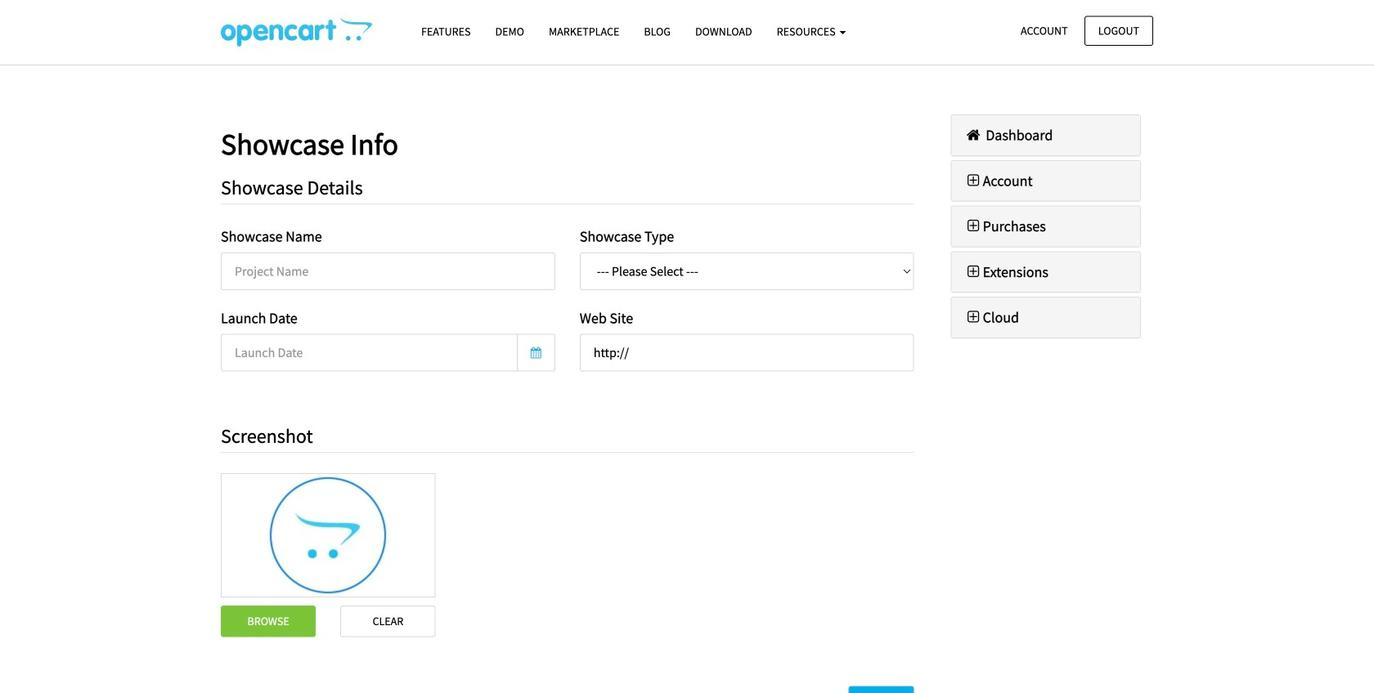 Task type: locate. For each thing, give the bounding box(es) containing it.
plus square o image
[[964, 219, 983, 234], [964, 265, 983, 279]]

1 vertical spatial plus square o image
[[964, 310, 983, 325]]

0 vertical spatial plus square o image
[[964, 219, 983, 234]]

Project Name text field
[[221, 253, 555, 290]]

2 plus square o image from the top
[[964, 265, 983, 279]]

1 vertical spatial plus square o image
[[964, 265, 983, 279]]

plus square o image
[[964, 173, 983, 188], [964, 310, 983, 325]]

opencart - showcase image
[[221, 17, 372, 47]]

home image
[[964, 128, 983, 142]]

0 vertical spatial plus square o image
[[964, 173, 983, 188]]

Launch Date text field
[[221, 334, 518, 372]]



Task type: describe. For each thing, give the bounding box(es) containing it.
1 plus square o image from the top
[[964, 173, 983, 188]]

Project Web Site text field
[[580, 334, 914, 372]]

1 plus square o image from the top
[[964, 219, 983, 234]]

2 plus square o image from the top
[[964, 310, 983, 325]]

calendar image
[[531, 347, 541, 359]]



Task type: vqa. For each thing, say whether or not it's contained in the screenshot.
middle plus square o icon
yes



